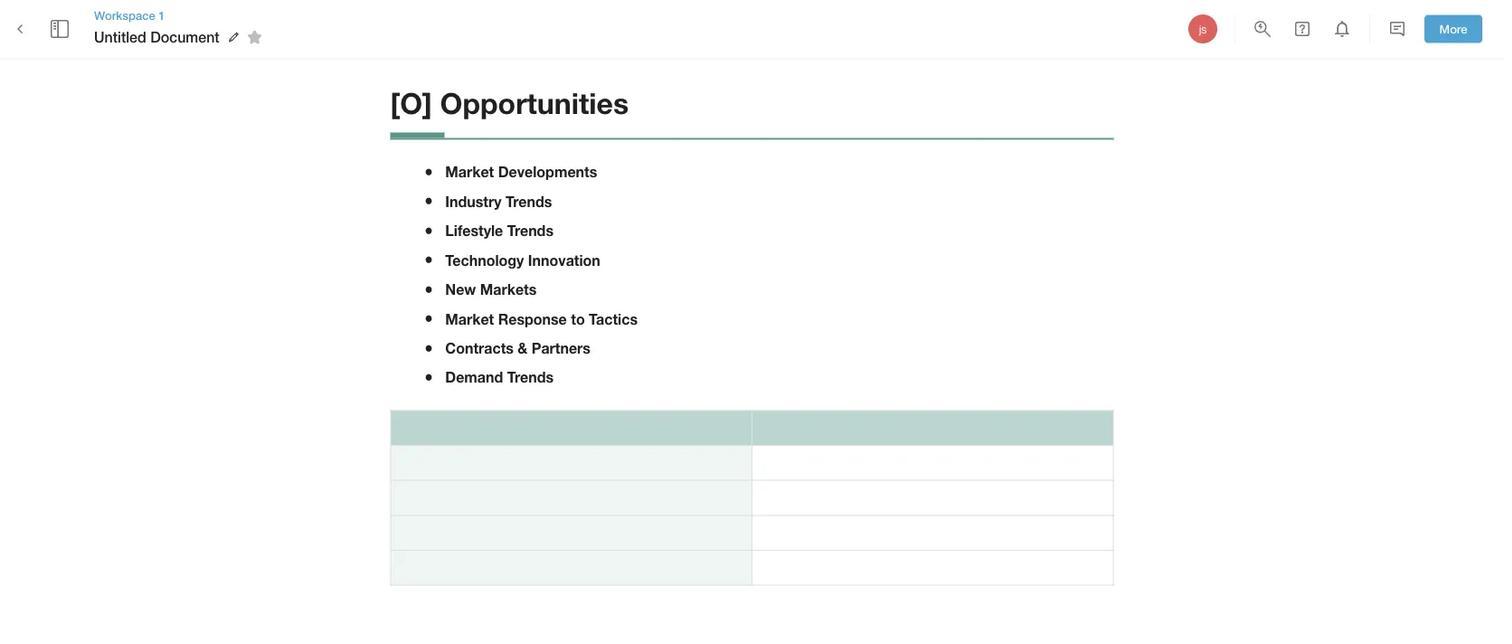 Task type: locate. For each thing, give the bounding box(es) containing it.
developments
[[498, 164, 597, 181]]

trends up technology innovation
[[507, 222, 554, 240]]

technology
[[445, 252, 524, 269]]

more button
[[1425, 15, 1483, 43]]

markets
[[480, 281, 537, 298]]

more
[[1440, 22, 1468, 36]]

0 vertical spatial market
[[445, 164, 494, 181]]

0 vertical spatial trends
[[506, 193, 552, 210]]

technology innovation
[[445, 252, 600, 269]]

market
[[445, 164, 494, 181], [445, 310, 494, 328]]

market down new
[[445, 310, 494, 328]]

innovation
[[528, 252, 600, 269]]

demand
[[445, 369, 503, 386]]

trends for demand trends
[[507, 369, 554, 386]]

2 market from the top
[[445, 310, 494, 328]]

trends down the &
[[507, 369, 554, 386]]

1 vertical spatial trends
[[507, 222, 554, 240]]

1 vertical spatial market
[[445, 310, 494, 328]]

trends down market developments
[[506, 193, 552, 210]]

lifestyle trends
[[445, 222, 554, 240]]

trends for industry trends
[[506, 193, 552, 210]]

market up industry
[[445, 164, 494, 181]]

opportunities
[[440, 86, 629, 120]]

[o]
[[390, 86, 432, 120]]

js
[[1199, 23, 1207, 35]]

2 vertical spatial trends
[[507, 369, 554, 386]]

1
[[159, 8, 165, 22]]

partners
[[532, 340, 591, 357]]

js button
[[1186, 12, 1220, 46]]

market response to tactics
[[445, 310, 638, 328]]

to
[[571, 310, 585, 328]]

lifestyle
[[445, 222, 503, 240]]

[o] opportunities
[[390, 86, 629, 120]]

trends
[[506, 193, 552, 210], [507, 222, 554, 240], [507, 369, 554, 386]]

new markets
[[445, 281, 537, 298]]

1 market from the top
[[445, 164, 494, 181]]



Task type: vqa. For each thing, say whether or not it's contained in the screenshot.
Industry
yes



Task type: describe. For each thing, give the bounding box(es) containing it.
market for market developments
[[445, 164, 494, 181]]

workspace 1
[[94, 8, 165, 22]]

contracts & partners
[[445, 340, 591, 357]]

tactics
[[589, 310, 638, 328]]

market for market response to tactics
[[445, 310, 494, 328]]

workspace 1 link
[[94, 7, 268, 24]]

workspace
[[94, 8, 155, 22]]

new
[[445, 281, 476, 298]]

favorite image
[[244, 26, 266, 48]]

untitled document
[[94, 28, 220, 46]]

industry
[[445, 193, 502, 210]]

market developments
[[445, 164, 597, 181]]

trends for lifestyle trends
[[507, 222, 554, 240]]

document
[[150, 28, 220, 46]]

untitled
[[94, 28, 146, 46]]

&
[[518, 340, 528, 357]]

demand trends
[[445, 369, 554, 386]]

industry trends
[[445, 193, 552, 210]]

contracts
[[445, 340, 514, 357]]

response
[[498, 310, 567, 328]]



